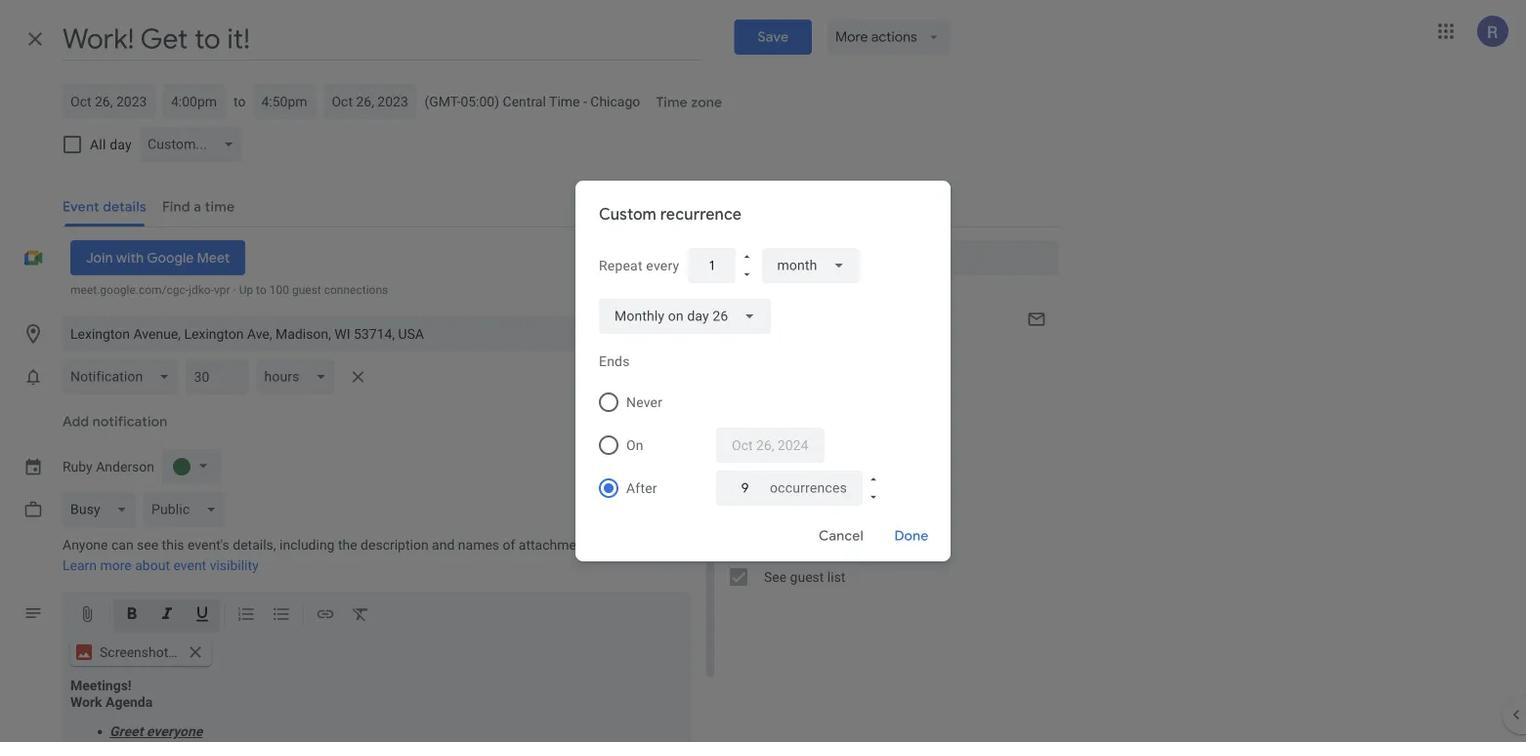 Task type: vqa. For each thing, say whether or not it's contained in the screenshot.
recurrence
yes



Task type: describe. For each thing, give the bounding box(es) containing it.
insert link image
[[316, 605, 335, 628]]

underline image
[[192, 605, 212, 628]]

details,
[[233, 537, 276, 553]]

save button
[[734, 20, 812, 55]]

repeat every
[[599, 257, 679, 274]]

every
[[646, 257, 679, 274]]

junececi7@gmail.com tree item
[[714, 385, 1058, 416]]

Months to repeat number field
[[703, 248, 720, 283]]

-
[[583, 93, 587, 109]]

see
[[137, 537, 158, 553]]

done
[[894, 528, 929, 545]]

description
[[361, 537, 429, 553]]

zone
[[691, 94, 722, 111]]

custom
[[599, 205, 657, 225]]

work
[[70, 694, 102, 710]]

of
[[503, 537, 515, 553]]

save
[[758, 28, 789, 46]]

learn more about event visibility link
[[63, 558, 259, 574]]

others
[[800, 540, 839, 556]]

ruby
[[63, 459, 93, 475]]

agenda
[[106, 694, 153, 710]]

learn
[[63, 558, 97, 574]]

greet everyone
[[109, 724, 203, 740]]

formatting options toolbar
[[63, 592, 691, 639]]

google
[[147, 249, 194, 267]]

this
[[162, 537, 184, 553]]

100
[[269, 283, 289, 297]]

chicago
[[590, 93, 640, 109]]

time zone button
[[648, 85, 730, 120]]

30 hours before element
[[63, 356, 374, 399]]

see
[[764, 569, 787, 585]]

list
[[827, 569, 846, 585]]

guest inside group
[[790, 569, 824, 585]]

meet.google.com/cgc-jdko-vpr · up to 100 guest connections
[[70, 283, 388, 297]]

guest permissions
[[730, 481, 844, 497]]

meetings!
[[70, 678, 132, 694]]

time zone
[[656, 94, 722, 111]]

2
[[730, 302, 738, 319]]

bulleted list image
[[272, 605, 291, 628]]

anderson
[[96, 459, 154, 475]]

greet
[[109, 724, 143, 740]]

join
[[86, 249, 113, 267]]

italic image
[[157, 605, 177, 628]]

up
[[239, 283, 253, 297]]

awaiting
[[739, 322, 783, 336]]

notification
[[92, 413, 167, 431]]

meet
[[197, 249, 230, 267]]

05:00)
[[461, 93, 499, 109]]

Title text field
[[63, 18, 703, 61]]

numbered list image
[[236, 605, 256, 628]]

guests
[[741, 302, 782, 319]]

remove formatting image
[[351, 605, 370, 628]]

event inside group
[[809, 510, 842, 527]]

(gmt-05:00) central time - chicago
[[424, 93, 640, 109]]

repeat
[[599, 257, 643, 274]]

about
[[135, 558, 170, 574]]

group containing guest permissions
[[714, 475, 1058, 592]]

anyone can see this event's details, including the description and names of attachments. learn more about event visibility
[[63, 537, 599, 574]]

custom recurrence dialog
[[575, 181, 951, 562]]

Description text field
[[63, 678, 691, 743]]

modify
[[764, 510, 806, 527]]

all day
[[90, 136, 132, 152]]

cancel button
[[810, 513, 872, 560]]

more
[[100, 558, 132, 574]]

guest
[[730, 481, 765, 497]]

add
[[63, 413, 89, 431]]



Task type: locate. For each thing, give the bounding box(es) containing it.
time left -
[[549, 93, 580, 109]]

jdko-
[[189, 283, 214, 297]]

1 vertical spatial guest
[[790, 569, 824, 585]]

and
[[432, 537, 455, 553]]

ruby anderson
[[63, 459, 154, 475]]

1 vertical spatial event
[[173, 558, 206, 574]]

can
[[111, 537, 133, 553]]

visibility
[[210, 558, 259, 574]]

time
[[549, 93, 580, 109], [656, 94, 687, 111]]

guest right 100
[[292, 283, 321, 297]]

day
[[110, 136, 132, 152]]

to
[[234, 93, 246, 109], [256, 283, 266, 297]]

connections
[[324, 283, 388, 297]]

with
[[116, 249, 144, 267]]

anyone
[[63, 537, 108, 553]]

·
[[233, 283, 236, 297]]

Hours in advance for notification number field
[[194, 360, 241, 395]]

event inside anyone can see this event's details, including the description and names of attachments. learn more about event visibility
[[173, 558, 206, 574]]

1 vertical spatial to
[[256, 283, 266, 297]]

time inside button
[[656, 94, 687, 111]]

central
[[503, 93, 546, 109]]

attachments.
[[519, 537, 599, 553]]

see guest list
[[764, 569, 846, 585]]

vpr
[[214, 283, 230, 297]]

0 horizontal spatial to
[[234, 93, 246, 109]]

the
[[338, 537, 357, 553]]

0 vertical spatial event
[[809, 510, 842, 527]]

cancel
[[819, 528, 864, 545]]

never
[[626, 394, 663, 410]]

0 vertical spatial guest
[[292, 283, 321, 297]]

everyone
[[146, 724, 203, 740]]

time left the zone on the top left of page
[[656, 94, 687, 111]]

guest left list
[[790, 569, 824, 585]]

all
[[90, 136, 106, 152]]

including
[[279, 537, 335, 553]]

0 horizontal spatial guest
[[292, 283, 321, 297]]

Date on which the recurrence ends text field
[[732, 428, 809, 463]]

None field
[[761, 248, 860, 283], [599, 299, 771, 334], [761, 248, 860, 283], [599, 299, 771, 334]]

1 horizontal spatial guest
[[790, 569, 824, 585]]

ends
[[599, 353, 630, 369]]

meetings! work agenda
[[70, 678, 153, 710]]

add notification button
[[55, 404, 175, 440]]

permissions
[[769, 481, 844, 497]]

2 guests 1 awaiting
[[730, 302, 783, 336]]

on
[[626, 437, 644, 453]]

occurrences
[[770, 480, 847, 496]]

occurrences number field
[[732, 471, 758, 506]]

join with google meet
[[86, 249, 230, 267]]

names
[[458, 537, 499, 553]]

guests invited to this event. tree
[[714, 344, 1058, 416]]

option group
[[591, 381, 927, 510]]

option group containing never
[[591, 381, 927, 510]]

0 vertical spatial to
[[234, 93, 246, 109]]

0 horizontal spatial time
[[549, 93, 580, 109]]

meet.google.com/cgc-
[[70, 283, 189, 297]]

event down 'this'
[[173, 558, 206, 574]]

add notification
[[63, 413, 167, 431]]

1
[[730, 322, 736, 336]]

event
[[809, 510, 842, 527], [173, 558, 206, 574]]

join with google meet link
[[70, 240, 245, 276]]

after
[[626, 480, 657, 496]]

ruby anderson, organizer tree item
[[714, 344, 1058, 385]]

modify event
[[764, 510, 842, 527]]

recurrence
[[660, 205, 742, 225]]

0 horizontal spatial event
[[173, 558, 206, 574]]

1 horizontal spatial time
[[656, 94, 687, 111]]

invite others
[[764, 540, 839, 556]]

event's
[[188, 537, 229, 553]]

1 horizontal spatial event
[[809, 510, 842, 527]]

group
[[714, 475, 1058, 592]]

(gmt-
[[424, 93, 461, 109]]

1 horizontal spatial to
[[256, 283, 266, 297]]

guest
[[292, 283, 321, 297], [790, 569, 824, 585]]

invite
[[764, 540, 797, 556]]

bold image
[[122, 605, 142, 628]]

option group inside custom recurrence dialog
[[591, 381, 927, 510]]

event up cancel
[[809, 510, 842, 527]]

done button
[[880, 513, 943, 560]]

custom recurrence
[[599, 205, 742, 225]]



